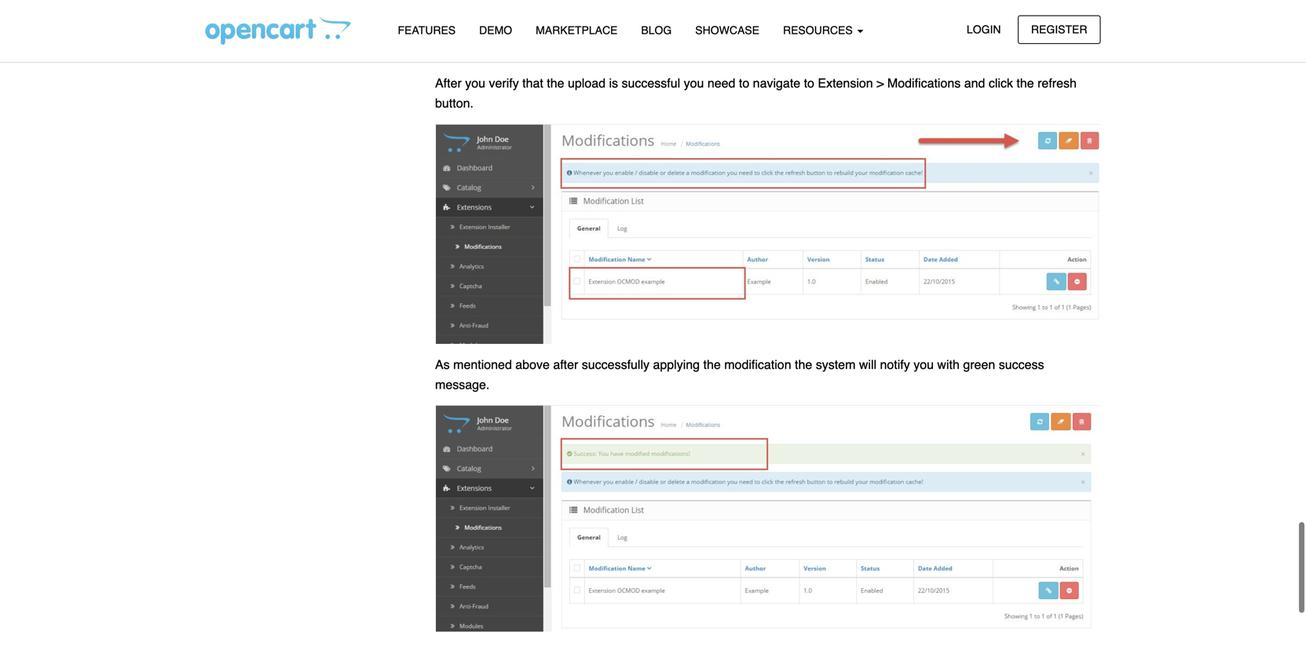 Task type: describe. For each thing, give the bounding box(es) containing it.
login
[[967, 23, 1002, 36]]

the right applying
[[704, 354, 721, 369]]

blog link
[[630, 17, 684, 44]]

after you verify that the upload is successful  you need to navigate to extension > modifications and click the refresh button.
[[435, 73, 1077, 107]]

verify
[[489, 73, 519, 87]]

and
[[965, 73, 986, 87]]

demo link
[[468, 17, 524, 44]]

will
[[860, 354, 877, 369]]

showcase
[[696, 24, 760, 37]]

upload success image
[[435, 0, 1101, 60]]

successfully
[[582, 354, 650, 369]]

notify
[[881, 354, 911, 369]]

click
[[989, 73, 1014, 87]]

need
[[708, 73, 736, 87]]

opencart - open source shopping cart solution image
[[205, 17, 351, 45]]

is
[[609, 73, 618, 87]]

system
[[816, 354, 856, 369]]

2 to from the left
[[804, 73, 815, 87]]

marketplace link
[[524, 17, 630, 44]]

applying
[[653, 354, 700, 369]]

resources
[[783, 24, 856, 37]]

1 horizontal spatial you
[[684, 73, 704, 87]]

with
[[938, 354, 960, 369]]

the left system
[[795, 354, 813, 369]]

blog
[[642, 24, 672, 37]]

button.
[[435, 93, 474, 107]]

successful
[[622, 73, 681, 87]]

refresh
[[1038, 73, 1077, 87]]



Task type: vqa. For each thing, say whether or not it's contained in the screenshot.
V1.5+'s OPENCART
no



Task type: locate. For each thing, give the bounding box(es) containing it.
the right click
[[1017, 73, 1035, 87]]

the right that
[[547, 73, 565, 87]]

extension
[[818, 73, 874, 87]]

to right navigate
[[804, 73, 815, 87]]

after
[[553, 354, 579, 369]]

green
[[964, 354, 996, 369]]

that
[[523, 73, 544, 87]]

demo
[[479, 24, 512, 37]]

after
[[435, 73, 462, 87]]

resources link
[[772, 17, 876, 44]]

to right need
[[739, 73, 750, 87]]

features
[[398, 24, 456, 37]]

login link
[[954, 15, 1015, 44]]

0 horizontal spatial to
[[739, 73, 750, 87]]

you right after
[[465, 73, 486, 87]]

navigate
[[753, 73, 801, 87]]

the
[[547, 73, 565, 87], [1017, 73, 1035, 87], [704, 354, 721, 369], [795, 354, 813, 369]]

0 horizontal spatial you
[[465, 73, 486, 87]]

as
[[435, 354, 450, 369]]

modifications
[[888, 73, 961, 87]]

features link
[[386, 17, 468, 44]]

you left with
[[914, 354, 934, 369]]

register link
[[1018, 15, 1101, 44]]

showcase link
[[684, 17, 772, 44]]

you
[[465, 73, 486, 87], [684, 73, 704, 87], [914, 354, 934, 369]]

1 to from the left
[[739, 73, 750, 87]]

success
[[999, 354, 1045, 369]]

2 horizontal spatial you
[[914, 354, 934, 369]]

modification refresh image
[[435, 120, 1101, 342]]

you inside the as mentioned above after successfully applying the modification the system will notify you with green success message.
[[914, 354, 934, 369]]

1 horizontal spatial to
[[804, 73, 815, 87]]

modification
[[725, 354, 792, 369]]

mentioned
[[454, 354, 512, 369]]

to
[[739, 73, 750, 87], [804, 73, 815, 87]]

>
[[877, 73, 884, 87]]

above
[[516, 354, 550, 369]]

message.
[[435, 374, 490, 389]]

as mentioned above after successfully applying the modification the system will notify you with green success message.
[[435, 354, 1045, 389]]

refresh success image
[[435, 402, 1101, 630]]

upload
[[568, 73, 606, 87]]

you left need
[[684, 73, 704, 87]]

marketplace
[[536, 24, 618, 37]]

register
[[1032, 23, 1088, 36]]



